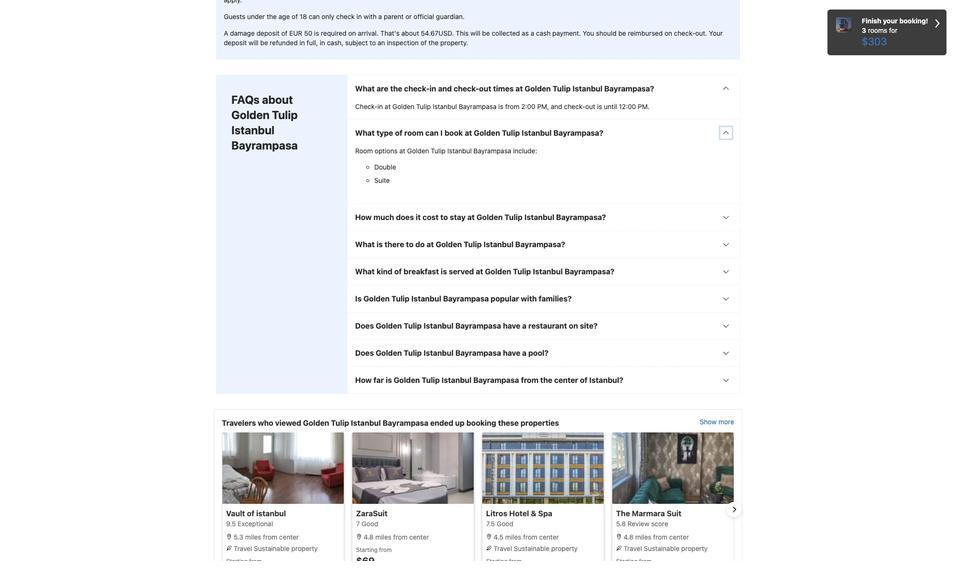 Task type: vqa. For each thing, say whether or not it's contained in the screenshot.
the bottommost Early 2024 Deal
no



Task type: describe. For each thing, give the bounding box(es) containing it.
&
[[531, 509, 537, 518]]

of inside how far is golden tulip istanbul bayrampasa from the center of istanbul? dropdown button
[[580, 376, 588, 384]]

region containing vault of istanbul
[[214, 433, 742, 561]]

check- right are in the left of the page
[[404, 84, 430, 93]]

popular
[[491, 294, 519, 303]]

2:00 pm,
[[522, 102, 549, 110]]

show more
[[700, 418, 735, 426]]

1 horizontal spatial be
[[482, 29, 490, 37]]

at inside 'dropdown button'
[[465, 129, 472, 137]]

the inside dropdown button
[[541, 376, 553, 384]]

hotel
[[510, 509, 529, 518]]

can inside 'dropdown button'
[[426, 129, 439, 137]]

room
[[355, 147, 373, 155]]

is left until
[[598, 102, 603, 110]]

as
[[522, 29, 529, 37]]

tulip inside 'dropdown button'
[[502, 129, 520, 137]]

0 horizontal spatial be
[[260, 39, 268, 47]]

to inside a damage deposit of eur 50 is required on arrival. that's about 54.67usd. this will be collected as a cash payment. you should be reimbursed on check-out. your deposit will be refunded in full, in cash, subject to an inspection of the property.
[[370, 39, 376, 47]]

bayrampasa? inside "dropdown button"
[[557, 213, 606, 221]]

at inside dropdown button
[[427, 240, 434, 249]]

at right served
[[476, 267, 484, 276]]

under
[[247, 13, 265, 21]]

pool?
[[529, 349, 549, 357]]

property for vault of istanbul
[[292, 544, 318, 553]]

what are the check-in and check-out times at golden tulip istanbul bayrampasa? button
[[348, 75, 740, 102]]

booking
[[467, 419, 497, 427]]

litros
[[486, 509, 508, 518]]

faqs
[[232, 93, 260, 106]]

stay
[[450, 213, 466, 221]]

show
[[700, 418, 717, 426]]

5.8 review
[[617, 520, 650, 528]]

suite
[[374, 176, 390, 184]]

accordion control element
[[347, 75, 740, 394]]

50
[[304, 29, 313, 37]]

litros hotel & spa 7.5 good
[[486, 509, 553, 528]]

faqs about golden tulip istanbul bayrampasa
[[232, 93, 298, 152]]

to inside how much does it cost to stay at golden tulip istanbul bayrampasa? "dropdown button"
[[441, 213, 448, 221]]

how far is golden tulip istanbul bayrampasa from the center of istanbul?
[[355, 376, 624, 384]]

of up refunded on the left of the page
[[281, 29, 288, 37]]

served
[[449, 267, 474, 276]]

9.5 exceptional
[[226, 520, 273, 528]]

check- left times
[[454, 84, 479, 93]]

at right times
[[516, 84, 523, 93]]

from inside dropdown button
[[521, 376, 539, 384]]

4.8 miles from center for 7 good
[[362, 533, 429, 541]]

room options at golden tulip istanbul bayrampasa include:
[[355, 147, 538, 155]]

reimbursed
[[628, 29, 663, 37]]

on for site?
[[569, 321, 578, 330]]

score
[[652, 520, 669, 528]]

property for the marmara suit
[[682, 544, 708, 553]]

istanbul inside dropdown button
[[484, 240, 514, 249]]

0 vertical spatial can
[[309, 13, 320, 21]]

more
[[719, 418, 735, 426]]

finish your booking! 3 rooms for $303
[[862, 17, 929, 48]]

your
[[710, 29, 723, 37]]

sustainable for 9.5 exceptional
[[254, 544, 290, 553]]

how for how much does it cost to stay at golden tulip istanbul bayrampasa?
[[355, 213, 372, 221]]

full,
[[307, 39, 318, 47]]

$303
[[862, 35, 888, 48]]

of down 54.67usd.
[[421, 39, 427, 47]]

official
[[414, 13, 434, 21]]

does golden tulip istanbul bayrampasa have a restaurant on site? button
[[348, 312, 740, 339]]

of left 18
[[292, 13, 298, 21]]

are
[[377, 84, 389, 93]]

and inside dropdown button
[[438, 84, 452, 93]]

check- inside a damage deposit of eur 50 is required on arrival. that's about 54.67usd. this will be collected as a cash payment. you should be reimbursed on check-out. your deposit will be refunded in full, in cash, subject to an inspection of the property.
[[675, 29, 696, 37]]

should
[[596, 29, 617, 37]]

bayrampasa? inside dropdown button
[[516, 240, 566, 249]]

is inside dropdown button
[[386, 376, 392, 384]]

is golden tulip istanbul bayrampasa popular with families?
[[355, 294, 572, 303]]

center for the marmara suit
[[670, 533, 689, 541]]

site?
[[580, 321, 598, 330]]

4.5 miles from center
[[492, 533, 559, 541]]

suit
[[667, 509, 682, 518]]

what for what is there to do at golden tulip istanbul bayrampasa?
[[355, 240, 375, 249]]

check-
[[355, 102, 378, 110]]

4.8 miles from center for marmara
[[622, 533, 689, 541]]

a left parent
[[379, 13, 382, 21]]

travel for the
[[624, 544, 642, 553]]

of inside what type of room can i book at golden tulip istanbul bayrampasa? 'dropdown button'
[[395, 129, 403, 137]]

subject
[[345, 39, 368, 47]]

arrival.
[[358, 29, 379, 37]]

7.5 good
[[486, 520, 514, 528]]

golden inside 'dropdown button'
[[474, 129, 500, 137]]

these
[[498, 419, 519, 427]]

this
[[456, 29, 469, 37]]

guests
[[224, 13, 246, 21]]

spa
[[539, 509, 553, 518]]

does golden tulip istanbul bayrampasa have a pool? button
[[348, 340, 740, 366]]

istanbul?
[[590, 376, 624, 384]]

the marmara suit 5.8 review score
[[617, 509, 682, 528]]

payment.
[[553, 29, 581, 37]]

istanbul
[[256, 509, 286, 518]]

what for what kind of breakfast is served at golden tulip istanbul bayrampasa?
[[355, 267, 375, 276]]

is inside dropdown button
[[377, 240, 383, 249]]

a inside dropdown button
[[523, 349, 527, 357]]

who
[[258, 419, 274, 427]]

about inside faqs about golden tulip istanbul bayrampasa
[[262, 93, 293, 106]]

how much does it cost to stay at golden tulip istanbul bayrampasa? button
[[348, 204, 740, 230]]

does
[[396, 213, 414, 221]]

center inside dropdown button
[[555, 376, 579, 384]]

cash,
[[327, 39, 344, 47]]

1 horizontal spatial will
[[471, 29, 481, 37]]

cash
[[536, 29, 551, 37]]

property for litros hotel & spa
[[552, 544, 578, 553]]

is down times
[[499, 102, 504, 110]]

it
[[416, 213, 421, 221]]

golden inside dropdown button
[[436, 240, 462, 249]]

i
[[441, 129, 443, 137]]

3
[[862, 26, 867, 34]]

there
[[385, 240, 404, 249]]

travelers who viewed golden tulip istanbul bayrampasa ended up booking these properties
[[222, 419, 559, 427]]

at right options
[[400, 147, 406, 155]]

4.8 for 7 good
[[364, 533, 374, 541]]

how far is golden tulip istanbul bayrampasa from the center of istanbul? button
[[348, 367, 740, 393]]

booking!
[[900, 17, 929, 25]]

is inside dropdown button
[[441, 267, 447, 276]]

tulip inside faqs about golden tulip istanbul bayrampasa
[[272, 108, 298, 121]]

1 horizontal spatial out
[[586, 102, 596, 110]]



Task type: locate. For each thing, give the bounding box(es) containing it.
1 property from the left
[[292, 544, 318, 553]]

1 vertical spatial to
[[441, 213, 448, 221]]

kind
[[377, 267, 393, 276]]

double
[[374, 163, 396, 171]]

and
[[438, 84, 452, 93], [551, 102, 563, 110]]

how for how far is golden tulip istanbul bayrampasa from the center of istanbul?
[[355, 376, 372, 384]]

0 horizontal spatial 4.8 miles from center
[[362, 533, 429, 541]]

1 vertical spatial and
[[551, 102, 563, 110]]

1 horizontal spatial sustainable
[[514, 544, 550, 553]]

will
[[471, 29, 481, 37], [249, 39, 259, 47]]

3 what from the top
[[355, 240, 375, 249]]

0 horizontal spatial to
[[370, 39, 376, 47]]

out left until
[[586, 102, 596, 110]]

bayrampasa
[[459, 102, 497, 110], [232, 139, 298, 152], [474, 147, 512, 155], [443, 294, 489, 303], [456, 321, 501, 330], [456, 349, 501, 357], [474, 376, 519, 384], [383, 419, 429, 427]]

zarasuit
[[356, 509, 388, 518]]

1 4.8 from the left
[[364, 533, 374, 541]]

travel sustainable property for 5.8 review
[[622, 544, 708, 553]]

does
[[355, 321, 374, 330], [355, 349, 374, 357]]

4.8 miles from center up the starting from
[[362, 533, 429, 541]]

collected
[[492, 29, 520, 37]]

a left pool?
[[523, 349, 527, 357]]

rooms
[[869, 26, 888, 34]]

2 sustainable from the left
[[514, 544, 550, 553]]

2 horizontal spatial on
[[665, 29, 673, 37]]

how left far
[[355, 376, 372, 384]]

2 miles from the left
[[376, 533, 392, 541]]

guests under the age of 18 can only check in with a parent or official guardian.
[[224, 13, 465, 21]]

you
[[583, 29, 595, 37]]

istanbul inside faqs about golden tulip istanbul bayrampasa
[[232, 123, 275, 137]]

with right popular
[[521, 294, 537, 303]]

4.5
[[494, 533, 504, 541]]

does inside dropdown button
[[355, 349, 374, 357]]

2 property from the left
[[552, 544, 578, 553]]

0 horizontal spatial out
[[479, 84, 492, 93]]

with inside dropdown button
[[521, 294, 537, 303]]

is left there
[[377, 240, 383, 249]]

out
[[479, 84, 492, 93], [586, 102, 596, 110]]

times
[[493, 84, 514, 93]]

travel sustainable property down 4.5 miles from center
[[492, 544, 578, 553]]

0 vertical spatial will
[[471, 29, 481, 37]]

0 vertical spatial with
[[364, 13, 377, 21]]

a
[[224, 29, 228, 37]]

0 vertical spatial about
[[402, 29, 419, 37]]

0 vertical spatial how
[[355, 213, 372, 221]]

is right 50
[[314, 29, 319, 37]]

how
[[355, 213, 372, 221], [355, 376, 372, 384]]

travel sustainable property down score
[[622, 544, 708, 553]]

does up far
[[355, 349, 374, 357]]

what left "kind"
[[355, 267, 375, 276]]

2 horizontal spatial travel
[[624, 544, 642, 553]]

inspection
[[387, 39, 419, 47]]

54.67usd.
[[421, 29, 454, 37]]

2 horizontal spatial sustainable
[[644, 544, 680, 553]]

1 horizontal spatial 4.8
[[624, 533, 634, 541]]

vault
[[226, 509, 245, 518]]

miles down 9.5 exceptional
[[245, 533, 261, 541]]

will right "this"
[[471, 29, 481, 37]]

can left i
[[426, 129, 439, 137]]

out inside dropdown button
[[479, 84, 492, 93]]

deposit down damage
[[224, 39, 247, 47]]

what type of room can i book at golden tulip istanbul bayrampasa?
[[355, 129, 604, 137]]

travel down 5.3
[[234, 544, 252, 553]]

what left there
[[355, 240, 375, 249]]

1 travel from the left
[[234, 544, 252, 553]]

4.8 up starting
[[364, 533, 374, 541]]

0 vertical spatial and
[[438, 84, 452, 93]]

1 horizontal spatial 4.8 miles from center
[[622, 533, 689, 541]]

travel for litros
[[494, 544, 512, 553]]

1 horizontal spatial on
[[569, 321, 578, 330]]

1 vertical spatial out
[[586, 102, 596, 110]]

to inside what is there to do at golden tulip istanbul bayrampasa? dropdown button
[[406, 240, 414, 249]]

1 vertical spatial deposit
[[224, 39, 247, 47]]

center for vault of istanbul
[[279, 533, 299, 541]]

1 horizontal spatial travel sustainable property
[[492, 544, 578, 553]]

or
[[406, 13, 412, 21]]

travel sustainable property down the 5.3 miles from center
[[232, 544, 318, 553]]

0 horizontal spatial about
[[262, 93, 293, 106]]

the inside dropdown button
[[390, 84, 403, 93]]

2 travel sustainable property from the left
[[492, 544, 578, 553]]

bayrampasa? inside 'dropdown button'
[[554, 129, 604, 137]]

ended
[[431, 419, 454, 427]]

have inside "dropdown button"
[[503, 321, 521, 330]]

book
[[445, 129, 463, 137]]

of right the type
[[395, 129, 403, 137]]

deposit
[[257, 29, 280, 37], [224, 39, 247, 47]]

parent
[[384, 13, 404, 21]]

with up arrival.
[[364, 13, 377, 21]]

families?
[[539, 294, 572, 303]]

a inside "dropdown button"
[[523, 321, 527, 330]]

travel down 5.8 review
[[624, 544, 642, 553]]

1 vertical spatial with
[[521, 294, 537, 303]]

at right book
[[465, 129, 472, 137]]

4.8
[[364, 533, 374, 541], [624, 533, 634, 541]]

2 horizontal spatial property
[[682, 544, 708, 553]]

2 vertical spatial to
[[406, 240, 414, 249]]

out left times
[[479, 84, 492, 93]]

0 horizontal spatial travel sustainable property
[[232, 544, 318, 553]]

on inside "dropdown button"
[[569, 321, 578, 330]]

a left restaurant
[[523, 321, 527, 330]]

have down popular
[[503, 321, 521, 330]]

deposit up refunded on the left of the page
[[257, 29, 280, 37]]

what kind of breakfast is served at golden tulip istanbul bayrampasa? button
[[348, 258, 740, 285]]

to left an
[[370, 39, 376, 47]]

for
[[890, 26, 898, 34]]

the down "does golden tulip istanbul bayrampasa have a pool?" dropdown button on the bottom of the page
[[541, 376, 553, 384]]

restaurant
[[529, 321, 567, 330]]

vault of istanbul 9.5 exceptional
[[226, 509, 286, 528]]

what up room
[[355, 129, 375, 137]]

the left age
[[267, 13, 277, 21]]

damage
[[230, 29, 255, 37]]

golden
[[525, 84, 551, 93], [393, 102, 415, 110], [232, 108, 270, 121], [474, 129, 500, 137], [407, 147, 429, 155], [477, 213, 503, 221], [436, 240, 462, 249], [485, 267, 512, 276], [364, 294, 390, 303], [376, 321, 402, 330], [376, 349, 402, 357], [394, 376, 420, 384], [303, 419, 329, 427]]

travel sustainable property for spa
[[492, 544, 578, 553]]

far
[[374, 376, 384, 384]]

does inside "dropdown button"
[[355, 321, 374, 330]]

region
[[214, 433, 742, 561]]

2 how from the top
[[355, 376, 372, 384]]

is golden tulip istanbul bayrampasa popular with families? button
[[348, 285, 740, 312]]

miles right the 4.5
[[506, 533, 522, 541]]

about right faqs
[[262, 93, 293, 106]]

sustainable for spa
[[514, 544, 550, 553]]

have inside dropdown button
[[503, 349, 521, 357]]

1 vertical spatial can
[[426, 129, 439, 137]]

2 horizontal spatial travel sustainable property
[[622, 544, 708, 553]]

of inside what kind of breakfast is served at golden tulip istanbul bayrampasa? dropdown button
[[395, 267, 402, 276]]

1 horizontal spatial to
[[406, 240, 414, 249]]

travelers
[[222, 419, 256, 427]]

much
[[374, 213, 394, 221]]

about inside a damage deposit of eur 50 is required on arrival. that's about 54.67usd. this will be collected as a cash payment. you should be reimbursed on check-out. your deposit will be refunded in full, in cash, subject to an inspection of the property.
[[402, 29, 419, 37]]

0 horizontal spatial deposit
[[224, 39, 247, 47]]

required
[[321, 29, 347, 37]]

2 4.8 from the left
[[624, 533, 634, 541]]

0 horizontal spatial travel
[[234, 544, 252, 553]]

is right far
[[386, 376, 392, 384]]

1 how from the top
[[355, 213, 372, 221]]

have for pool?
[[503, 349, 521, 357]]

center for zarasuit
[[410, 533, 429, 541]]

1 horizontal spatial deposit
[[257, 29, 280, 37]]

2 travel from the left
[[494, 544, 512, 553]]

and right 2:00 pm,
[[551, 102, 563, 110]]

miles for 7 good
[[376, 533, 392, 541]]

1 horizontal spatial with
[[521, 294, 537, 303]]

a
[[379, 13, 382, 21], [531, 29, 535, 37], [523, 321, 527, 330], [523, 349, 527, 357]]

4 what from the top
[[355, 267, 375, 276]]

at right do
[[427, 240, 434, 249]]

property down spa
[[552, 544, 578, 553]]

0 vertical spatial have
[[503, 321, 521, 330]]

on left "site?"
[[569, 321, 578, 330]]

options
[[375, 147, 398, 155]]

zarasuit 7 good
[[356, 509, 388, 528]]

to left stay
[[441, 213, 448, 221]]

1 horizontal spatial travel
[[494, 544, 512, 553]]

miles for marmara
[[636, 533, 652, 541]]

property.
[[441, 39, 468, 47]]

on up the subject
[[349, 29, 356, 37]]

be left collected
[[482, 29, 490, 37]]

2 horizontal spatial to
[[441, 213, 448, 221]]

2 what from the top
[[355, 129, 375, 137]]

property down the 5.3 miles from center
[[292, 544, 318, 553]]

the down 54.67usd.
[[429, 39, 439, 47]]

1 vertical spatial will
[[249, 39, 259, 47]]

have for restaurant
[[503, 321, 521, 330]]

0 horizontal spatial 4.8
[[364, 533, 374, 541]]

be left refunded on the left of the page
[[260, 39, 268, 47]]

1 vertical spatial how
[[355, 376, 372, 384]]

at down are in the left of the page
[[385, 102, 391, 110]]

marmara
[[632, 509, 665, 518]]

2 horizontal spatial be
[[619, 29, 627, 37]]

starting from
[[356, 546, 392, 554]]

what is there to do at golden tulip istanbul bayrampasa?
[[355, 240, 566, 249]]

0 vertical spatial deposit
[[257, 29, 280, 37]]

3 miles from the left
[[506, 533, 522, 541]]

is
[[355, 294, 362, 303]]

1 does from the top
[[355, 321, 374, 330]]

and up i
[[438, 84, 452, 93]]

at right stay
[[468, 213, 475, 221]]

breakfast
[[404, 267, 439, 276]]

how much does it cost to stay at golden tulip istanbul bayrampasa?
[[355, 213, 606, 221]]

center for litros hotel & spa
[[540, 533, 559, 541]]

3 property from the left
[[682, 544, 708, 553]]

travel down the 4.5
[[494, 544, 512, 553]]

tulip
[[553, 84, 571, 93], [416, 102, 431, 110], [272, 108, 298, 121], [502, 129, 520, 137], [431, 147, 446, 155], [505, 213, 523, 221], [464, 240, 482, 249], [513, 267, 531, 276], [392, 294, 410, 303], [404, 321, 422, 330], [404, 349, 422, 357], [422, 376, 440, 384], [331, 419, 349, 427]]

how left much
[[355, 213, 372, 221]]

1 horizontal spatial can
[[426, 129, 439, 137]]

sustainable for 5.8 review
[[644, 544, 680, 553]]

1 miles from the left
[[245, 533, 261, 541]]

1 vertical spatial does
[[355, 349, 374, 357]]

check- left the "your"
[[675, 29, 696, 37]]

1 have from the top
[[503, 321, 521, 330]]

miles for of
[[245, 533, 261, 541]]

starting
[[356, 546, 378, 554]]

1 vertical spatial have
[[503, 349, 521, 357]]

check-in at golden tulip istanbul bayrampasa is from 2:00 pm, and check-out is until 12:00 pm.
[[355, 102, 650, 110]]

1 travel sustainable property from the left
[[232, 544, 318, 553]]

is left served
[[441, 267, 447, 276]]

on right reimbursed
[[665, 29, 673, 37]]

0 vertical spatial does
[[355, 321, 374, 330]]

of inside vault of istanbul 9.5 exceptional
[[247, 509, 255, 518]]

3 sustainable from the left
[[644, 544, 680, 553]]

does for does golden tulip istanbul bayrampasa have a pool?
[[355, 349, 374, 357]]

1 4.8 miles from center from the left
[[362, 533, 429, 541]]

the inside a damage deposit of eur 50 is required on arrival. that's about 54.67usd. this will be collected as a cash payment. you should be reimbursed on check-out. your deposit will be refunded in full, in cash, subject to an inspection of the property.
[[429, 39, 439, 47]]

0 horizontal spatial property
[[292, 544, 318, 553]]

sustainable
[[254, 544, 290, 553], [514, 544, 550, 553], [644, 544, 680, 553]]

center
[[555, 376, 579, 384], [279, 533, 299, 541], [410, 533, 429, 541], [540, 533, 559, 541], [670, 533, 689, 541]]

the right are in the left of the page
[[390, 84, 403, 93]]

what for what type of room can i book at golden tulip istanbul bayrampasa?
[[355, 129, 375, 137]]

5.3
[[234, 533, 243, 541]]

travel for vault
[[234, 544, 252, 553]]

to
[[370, 39, 376, 47], [441, 213, 448, 221], [406, 240, 414, 249]]

0 horizontal spatial sustainable
[[254, 544, 290, 553]]

0 vertical spatial to
[[370, 39, 376, 47]]

tulip inside dropdown button
[[464, 240, 482, 249]]

0 horizontal spatial can
[[309, 13, 320, 21]]

bayrampasa inside "dropdown button"
[[456, 321, 501, 330]]

sustainable down score
[[644, 544, 680, 553]]

be
[[482, 29, 490, 37], [619, 29, 627, 37], [260, 39, 268, 47]]

do
[[416, 240, 425, 249]]

is inside a damage deposit of eur 50 is required on arrival. that's about 54.67usd. this will be collected as a cash payment. you should be reimbursed on check-out. your deposit will be refunded in full, in cash, subject to an inspection of the property.
[[314, 29, 319, 37]]

how inside "dropdown button"
[[355, 213, 372, 221]]

1 what from the top
[[355, 84, 375, 93]]

on for arrival.
[[349, 29, 356, 37]]

viewed
[[275, 419, 301, 427]]

a inside a damage deposit of eur 50 is required on arrival. that's about 54.67usd. this will be collected as a cash payment. you should be reimbursed on check-out. your deposit will be refunded in full, in cash, subject to an inspection of the property.
[[531, 29, 535, 37]]

miles for hotel
[[506, 533, 522, 541]]

travel sustainable property
[[232, 544, 318, 553], [492, 544, 578, 553], [622, 544, 708, 553]]

what is there to do at golden tulip istanbul bayrampasa? button
[[348, 231, 740, 258]]

miles up the starting from
[[376, 533, 392, 541]]

what type of room can i book at golden tulip istanbul bayrampasa? button
[[348, 119, 740, 146]]

of right "kind"
[[395, 267, 402, 276]]

1 horizontal spatial about
[[402, 29, 419, 37]]

finish
[[862, 17, 882, 25]]

type
[[377, 129, 393, 137]]

how inside dropdown button
[[355, 376, 372, 384]]

miles down 5.8 review
[[636, 533, 652, 541]]

5.3 miles from center
[[232, 533, 299, 541]]

check-
[[675, 29, 696, 37], [404, 84, 430, 93], [454, 84, 479, 93], [564, 102, 586, 110]]

4.8 miles from center down score
[[622, 533, 689, 541]]

does down is
[[355, 321, 374, 330]]

what for what are the check-in and check-out times at golden tulip istanbul bayrampasa?
[[355, 84, 375, 93]]

1 vertical spatial about
[[262, 93, 293, 106]]

what inside dropdown button
[[355, 240, 375, 249]]

miles
[[245, 533, 261, 541], [376, 533, 392, 541], [506, 533, 522, 541], [636, 533, 652, 541]]

is
[[314, 29, 319, 37], [499, 102, 504, 110], [598, 102, 603, 110], [377, 240, 383, 249], [441, 267, 447, 276], [386, 376, 392, 384]]

property down the suit
[[682, 544, 708, 553]]

eur
[[289, 29, 303, 37]]

at inside "dropdown button"
[[468, 213, 475, 221]]

out.
[[696, 29, 708, 37]]

of left istanbul?
[[580, 376, 588, 384]]

show more link
[[700, 417, 735, 429]]

golden inside faqs about golden tulip istanbul bayrampasa
[[232, 108, 270, 121]]

3 travel sustainable property from the left
[[622, 544, 708, 553]]

cost
[[423, 213, 439, 221]]

property
[[292, 544, 318, 553], [552, 544, 578, 553], [682, 544, 708, 553]]

a right the as at right top
[[531, 29, 535, 37]]

4 miles from the left
[[636, 533, 652, 541]]

2 does from the top
[[355, 349, 374, 357]]

2 have from the top
[[503, 349, 521, 357]]

3 travel from the left
[[624, 544, 642, 553]]

can right 18
[[309, 13, 320, 21]]

will down damage
[[249, 39, 259, 47]]

does golden tulip istanbul bayrampasa have a pool?
[[355, 349, 549, 357]]

have left pool?
[[503, 349, 521, 357]]

2 4.8 miles from center from the left
[[622, 533, 689, 541]]

room
[[405, 129, 424, 137]]

12:00 pm.
[[619, 102, 650, 110]]

rightchevron image
[[936, 16, 941, 30]]

have
[[503, 321, 521, 330], [503, 349, 521, 357]]

does for does golden tulip istanbul bayrampasa have a restaurant on site?
[[355, 321, 374, 330]]

of up 9.5 exceptional
[[247, 509, 255, 518]]

sustainable down the 5.3 miles from center
[[254, 544, 290, 553]]

a damage deposit of eur 50 is required on arrival. that's about 54.67usd. this will be collected as a cash payment. you should be reimbursed on check-out. your deposit will be refunded in full, in cash, subject to an inspection of the property.
[[224, 29, 723, 47]]

properties
[[521, 419, 559, 427]]

4.8 down 5.8 review
[[624, 533, 634, 541]]

check- left until
[[564, 102, 586, 110]]

an
[[378, 39, 385, 47]]

in inside dropdown button
[[430, 84, 437, 93]]

what inside 'dropdown button'
[[355, 129, 375, 137]]

1 horizontal spatial and
[[551, 102, 563, 110]]

0 horizontal spatial and
[[438, 84, 452, 93]]

1 sustainable from the left
[[254, 544, 290, 553]]

4.8 for marmara
[[624, 533, 634, 541]]

0 vertical spatial out
[[479, 84, 492, 93]]

1 horizontal spatial property
[[552, 544, 578, 553]]

0 horizontal spatial with
[[364, 13, 377, 21]]

0 horizontal spatial on
[[349, 29, 356, 37]]

istanbul inside 'dropdown button'
[[522, 129, 552, 137]]

to left do
[[406, 240, 414, 249]]

travel sustainable property for 9.5 exceptional
[[232, 544, 318, 553]]

guardian.
[[436, 13, 465, 21]]

0 horizontal spatial will
[[249, 39, 259, 47]]

be right should
[[619, 29, 627, 37]]

about up inspection
[[402, 29, 419, 37]]

sustainable down 4.5 miles from center
[[514, 544, 550, 553]]

what are the check-in and check-out times at golden tulip istanbul bayrampasa?
[[355, 84, 655, 93]]

what left are in the left of the page
[[355, 84, 375, 93]]



